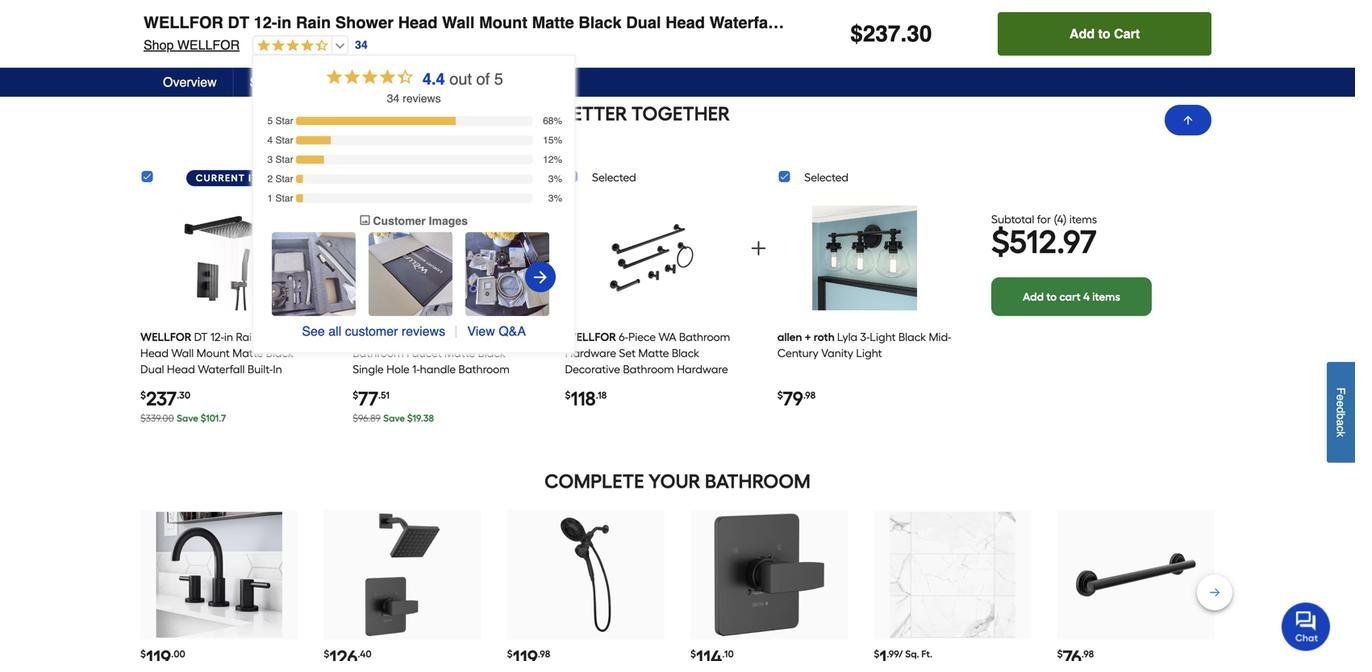 Task type: describe. For each thing, give the bounding box(es) containing it.
0 vertical spatial s
[[435, 92, 441, 105]]

star for 5 star
[[276, 115, 293, 127]]

4.4
[[423, 70, 445, 88]]

1 vertical spatial |
[[454, 323, 459, 342]]

1 horizontal spatial diverter
[[1109, 13, 1170, 32]]

0 vertical spatial light
[[870, 330, 896, 344]]

wa
[[659, 330, 676, 344]]

included inside dt 12-in rain shower head wall mount matte black dual head waterfall built-in shower faucet system with 2-way diverter valve included
[[214, 395, 258, 409]]

3 plus image from the left
[[749, 239, 768, 258]]

1 horizontal spatial built-
[[782, 13, 823, 32]]

1 vertical spatial deck
[[439, 379, 464, 393]]

0 vertical spatial way
[[1074, 13, 1104, 32]]

unused
[[941, 24, 978, 37]]

in inside dt 12-in rain shower head wall mount matte black dual head waterfall built-in shower faucet system with 2-way diverter valve included
[[224, 330, 233, 344]]

return your new, unused item in-store or ship it back to us free of charge.
[[852, 24, 1179, 53]]

2 e from the top
[[1335, 401, 1348, 407]]

34 review s
[[387, 92, 441, 105]]

2 star
[[267, 173, 293, 185]]

.00
[[171, 649, 185, 660]]

$339.00
[[140, 413, 174, 424]]

f e e d b a c k button
[[1327, 362, 1355, 463]]

learn
[[893, 40, 922, 53]]

.51
[[378, 390, 390, 401]]

$ inside $ 118 .18
[[565, 390, 571, 401]]

hook
[[565, 411, 592, 425]]

in-
[[1005, 24, 1018, 37]]

$ inside $ 79 .98
[[777, 390, 783, 401]]

item number 4 9 6 8 4 9 2 and model number d t g - 8 0 3 s 1 2 m b element
[[139, 19, 1217, 35]]

.30
[[177, 390, 190, 401]]

2- inside dt 12-in rain shower head wall mount matte black dual head waterfall built-in shower faucet system with 2-way diverter valve included
[[284, 379, 293, 393]]

customer
[[345, 324, 398, 339]]

.
[[901, 21, 907, 47]]

images
[[429, 215, 468, 228]]

dt for 77
[[406, 330, 420, 344]]

with inside the dt deck mount bathroom faucet matte black single hole 1-handle bathroom sink faucet with deck plate
[[414, 379, 436, 393]]

1 vertical spatial light
[[856, 347, 882, 360]]

faucet down hole
[[377, 379, 412, 393]]

star for 3 star
[[276, 154, 293, 165]]

cart
[[1114, 26, 1140, 41]]

star for 1 star
[[276, 193, 293, 204]]

.99/ sq. ft.
[[887, 649, 933, 660]]

(
[[1054, 212, 1057, 226]]

wellfor 6-piece wa bathroom hardware set matte black decorative bathroom hardware set with towel bar, toilet paper holder, towel ring and robe hook image
[[600, 199, 705, 317]]

3 star
[[267, 154, 293, 165]]

1 horizontal spatial included
[[1220, 13, 1286, 32]]

see
[[302, 324, 325, 339]]

77 list item
[[353, 194, 527, 433]]

complete your bathroom
[[545, 470, 811, 493]]

see all customer review s
[[302, 324, 445, 339]]

add to cart
[[1070, 26, 1140, 41]]

0 horizontal spatial 4
[[267, 135, 273, 146]]

1 star
[[267, 193, 293, 204]]

12%
[[543, 154, 562, 165]]

mount inside the dt deck mount bathroom faucet matte black single hole 1-handle bathroom sink faucet with deck plate
[[451, 330, 484, 344]]

plus image for 237
[[324, 239, 344, 258]]

4.4 out of 5
[[423, 70, 503, 88]]

4 for subtotal for ( 4 ) items $ 512 .97
[[1057, 212, 1064, 226]]

reviews button
[[433, 68, 514, 97]]

your
[[889, 24, 911, 37]]

star for 4 star
[[276, 135, 293, 146]]

2 # from the left
[[258, 20, 264, 33]]

+
[[805, 330, 811, 344]]

decorative
[[565, 363, 620, 376]]

1 vertical spatial items
[[1093, 290, 1121, 304]]

0 vertical spatial set
[[619, 347, 636, 360]]

robe
[[685, 395, 711, 409]]

4968492
[[170, 20, 214, 33]]

1
[[267, 193, 273, 204]]

allen + roth lyla 3-light black mid-century vanity light image
[[812, 199, 917, 317]]

0 vertical spatial towel
[[609, 379, 638, 393]]

$339.00 save $ 101.7
[[140, 413, 226, 424]]

1 horizontal spatial dt
[[228, 13, 249, 32]]

more
[[925, 40, 951, 53]]

a
[[1335, 420, 1348, 426]]

1 selected from the left
[[380, 171, 424, 184]]

$ 118 .18
[[565, 387, 607, 411]]

f e e d b a c k
[[1335, 388, 1348, 437]]

12- inside dt 12-in rain shower head wall mount matte black dual head waterfall built-in shower faucet system with 2-way diverter valve included
[[210, 330, 224, 344]]

customer
[[373, 215, 426, 228]]

overview shot of all the different pieces and materials provided. image image
[[466, 265, 550, 281]]

lyla
[[837, 330, 858, 344]]

to for add to cart 4 items
[[1047, 290, 1057, 304]]

1 vertical spatial towel
[[604, 395, 633, 409]]

68%
[[543, 115, 562, 127]]

roth
[[814, 330, 835, 344]]

0 vertical spatial review
[[403, 92, 435, 105]]

dt deck mount bathroom faucet matte black single hole 1-handle bathroom sink faucet with deck plate
[[353, 330, 510, 393]]

specifications
[[250, 75, 329, 90]]

0 vertical spatial in
[[823, 13, 837, 32]]

customer images
[[373, 215, 468, 228]]

compare
[[363, 75, 416, 90]]

wellfor dt 12-in rain shower head wall mount matte black dual head waterfall built-in shower faucet system with 2-way diverter valve included
[[144, 13, 1286, 32]]

century
[[777, 347, 819, 360]]

$ inside $ 237 .30
[[140, 390, 146, 401]]

bar,
[[641, 379, 661, 393]]

hole
[[387, 363, 410, 376]]

3% for 1 star
[[548, 193, 562, 204]]

selected for 79
[[805, 171, 849, 184]]

ship
[[1059, 24, 1080, 37]]

return
[[852, 24, 886, 37]]

matte inside 6-piece wa bathroom hardware set matte black decorative bathroom hardware set with towel bar, toilet paper holder, towel ring and robe hook
[[638, 347, 669, 360]]

satori statuario 12-in x 24-in polished porcelain marble look floor and wall tile (1.93-sq. ft/ piece) image
[[890, 512, 1016, 638]]

single
[[353, 363, 384, 376]]

back
[[1092, 24, 1116, 37]]

add to cart button
[[998, 12, 1212, 56]]

complete your bathroom heading
[[139, 466, 1217, 498]]

handle
[[420, 363, 456, 376]]

dtg-
[[264, 20, 292, 33]]

118 list item
[[565, 194, 740, 433]]

delta modern matte black 1-handle single function square shower faucet image
[[340, 512, 466, 638]]

paper
[[693, 379, 724, 393]]

| inside item number 4 9 6 8 4 9 2 and model number d t g - 8 0 3 s 1 2 m b 'element'
[[217, 20, 220, 33]]

learn more link
[[893, 39, 951, 55]]

4 star
[[267, 135, 293, 146]]

with inside 6-piece wa bathroom hardware set matte black decorative bathroom hardware set with towel bar, toilet paper holder, towel ring and robe hook
[[584, 379, 606, 393]]

.10
[[722, 649, 734, 660]]

it
[[1083, 24, 1089, 37]]

0 vertical spatial rain
[[296, 13, 331, 32]]

waterfall inside dt 12-in rain shower head wall mount matte black dual head waterfall built-in shower faucet system with 2-way diverter valve included
[[198, 363, 245, 376]]

bathroom inside "heading"
[[705, 470, 811, 493]]

1 # from the left
[[164, 20, 170, 33]]

plus image for 77
[[537, 239, 556, 258]]

shower up $339.00
[[140, 379, 179, 393]]

in inside dt 12-in rain shower head wall mount matte black dual head waterfall built-in shower faucet system with 2-way diverter valve included
[[273, 363, 282, 376]]

better together heading
[[139, 101, 1152, 127]]

.98 inside $ 79 .98
[[803, 390, 816, 401]]

toilet
[[663, 379, 690, 393]]

shower up charge.
[[842, 13, 900, 32]]

5 star
[[267, 115, 293, 127]]

add to cart 4 items
[[1023, 290, 1121, 304]]

store
[[1018, 24, 1043, 37]]

heart outline image
[[380, 39, 399, 58]]

)
[[1064, 212, 1067, 226]]

overview
[[163, 75, 217, 90]]

0 vertical spatial deck
[[423, 330, 448, 344]]

plate
[[467, 379, 493, 393]]

matte inside dt 12-in rain shower head wall mount matte black dual head waterfall built-in shower faucet system with 2-way diverter valve included
[[232, 347, 263, 360]]

f
[[1335, 388, 1348, 395]]

subtotal
[[991, 212, 1034, 226]]

$ 79 .98
[[777, 387, 816, 411]]

$ inside subtotal for ( 4 ) items $ 512 .97
[[991, 223, 1010, 261]]

$ 77 .51
[[353, 387, 390, 411]]



Task type: vqa. For each thing, say whether or not it's contained in the screenshot.
rightmost Set
yes



Task type: locate. For each thing, give the bounding box(es) containing it.
save down .30
[[177, 413, 198, 424]]

selected for 118
[[592, 171, 636, 184]]

0 horizontal spatial system
[[219, 379, 256, 393]]

1 horizontal spatial waterfall
[[710, 13, 777, 32]]

to for add to cart
[[1098, 26, 1111, 41]]

q&a
[[499, 324, 526, 339]]

wall up .30
[[171, 347, 194, 360]]

lyla 3-light black mid- century vanity light
[[777, 330, 952, 360]]

1 vertical spatial s
[[439, 324, 445, 339]]

of right out at the left top of the page
[[476, 70, 490, 88]]

0 horizontal spatial wall
[[171, 347, 194, 360]]

of
[[1169, 24, 1179, 37], [476, 70, 490, 88]]

$96.89 save $ 19.38
[[353, 413, 434, 424]]

wellfor
[[144, 13, 223, 32], [177, 38, 240, 52], [172, 41, 235, 56], [140, 330, 192, 344], [353, 330, 404, 344], [565, 330, 616, 344]]

12- down wellfor dt 12-in rain shower head wall mount matte black dual head waterfall built-in shower faucet system with 2-way diverter valve included image
[[210, 330, 224, 344]]

faucet inside dt 12-in rain shower head wall mount matte black dual head waterfall built-in shower faucet system with 2-way diverter valve included
[[182, 379, 217, 393]]

diverter inside dt 12-in rain shower head wall mount matte black dual head waterfall built-in shower faucet system with 2-way diverter valve included
[[140, 395, 181, 409]]

.99/
[[887, 649, 903, 660]]

0 horizontal spatial save
[[177, 413, 198, 424]]

e
[[1335, 395, 1348, 401], [1335, 401, 1348, 407]]

237 inside list item
[[146, 387, 177, 411]]

valve up $339.00 save $ 101.7
[[183, 395, 211, 409]]

# right item
[[164, 20, 170, 33]]

light
[[870, 330, 896, 344], [856, 347, 882, 360]]

save inside 237 list item
[[177, 413, 198, 424]]

1 vertical spatial mount
[[451, 330, 484, 344]]

1 vertical spatial hardware
[[677, 363, 728, 376]]

wall up out at the left top of the page
[[442, 13, 475, 32]]

mount inside dt 12-in rain shower head wall mount matte black dual head waterfall built-in shower faucet system with 2-way diverter valve included
[[197, 347, 230, 360]]

4.4 stars image
[[253, 39, 328, 54], [249, 41, 324, 56], [325, 68, 415, 87]]

rain inside dt 12-in rain shower head wall mount matte black dual head waterfall built-in shower faucet system with 2-way diverter valve included
[[236, 330, 258, 344]]

#
[[164, 20, 170, 33], [258, 20, 264, 33]]

2 horizontal spatial dt
[[406, 330, 420, 344]]

black inside lyla 3-light black mid- century vanity light
[[899, 330, 926, 344]]

0 horizontal spatial #
[[164, 20, 170, 33]]

0 horizontal spatial 237
[[146, 387, 177, 411]]

.98 for moen iso 18-in matte black wall mount ada compliant grab bar (500-lb weight capacity) image
[[1082, 649, 1094, 660]]

1 vertical spatial 2-
[[284, 379, 293, 393]]

way inside dt 12-in rain shower head wall mount matte black dual head waterfall built-in shower faucet system with 2-way diverter valve included
[[293, 379, 315, 393]]

1 vertical spatial 5
[[267, 115, 273, 127]]

4 right for
[[1057, 212, 1064, 226]]

bathroom
[[679, 330, 730, 344], [353, 347, 404, 360], [459, 363, 510, 376], [623, 363, 674, 376], [705, 470, 811, 493]]

0 vertical spatial in
[[277, 13, 291, 32]]

save for 237
[[177, 413, 198, 424]]

0 vertical spatial |
[[217, 20, 220, 33]]

4 for add to cart 4 items
[[1083, 290, 1090, 304]]

moen magnetix engage matte black dual/combo shower head 2.5-gpm (9.5-lpm) image
[[523, 512, 649, 638]]

save inside 77 list item
[[383, 413, 405, 424]]

dual inside dt 12-in rain shower head wall mount matte black dual head waterfall built-in shower faucet system with 2-way diverter valve included
[[140, 363, 164, 376]]

moen iso 18-in matte black wall mount ada compliant grab bar (500-lb weight capacity) image
[[1073, 512, 1199, 638]]

2- right the or
[[1060, 13, 1074, 32]]

0 horizontal spatial valve
[[183, 395, 211, 409]]

4 up 3
[[267, 135, 273, 146]]

valve right free
[[1174, 13, 1216, 32]]

dt 12-in rain shower head wall mount matte black dual head waterfall built-in shower faucet system with 2-way diverter valve included
[[140, 330, 315, 409]]

towel right '.18'
[[609, 379, 638, 393]]

star up 4 star
[[276, 115, 293, 127]]

0 horizontal spatial way
[[293, 379, 315, 393]]

save down .51
[[383, 413, 405, 424]]

0 horizontal spatial hardware
[[565, 347, 616, 360]]

0 vertical spatial mount
[[479, 13, 528, 32]]

valve inside dt 12-in rain shower head wall mount matte black dual head waterfall built-in shower faucet system with 2-way diverter valve included
[[183, 395, 211, 409]]

matte
[[532, 13, 574, 32], [232, 347, 263, 360], [444, 347, 475, 360], [638, 347, 669, 360]]

hardware up decorative
[[565, 347, 616, 360]]

1 star from the top
[[276, 115, 293, 127]]

1 horizontal spatial save
[[383, 413, 405, 424]]

1 vertical spatial 3%
[[548, 193, 562, 204]]

0 horizontal spatial included
[[214, 395, 258, 409]]

1 vertical spatial 4
[[1057, 212, 1064, 226]]

delta modern matte black 3.19-in bathtub/shower diverter (0.5-id) image
[[706, 512, 832, 638]]

237 for .30
[[146, 387, 177, 411]]

shower up heart outline image at left
[[335, 13, 394, 32]]

118
[[571, 387, 596, 411]]

2 selected from the left
[[592, 171, 636, 184]]

mount
[[479, 13, 528, 32], [451, 330, 484, 344], [197, 347, 230, 360]]

1 horizontal spatial hardware
[[677, 363, 728, 376]]

0 horizontal spatial .98
[[538, 649, 550, 660]]

specifications button
[[234, 68, 346, 97]]

light right lyla
[[870, 330, 896, 344]]

shower left see
[[261, 330, 300, 344]]

237 list item
[[140, 194, 315, 433]]

1 vertical spatial in
[[273, 363, 282, 376]]

1 plus image from the left
[[324, 239, 344, 258]]

in left 803s12mb
[[277, 13, 291, 32]]

dual
[[626, 13, 661, 32], [140, 363, 164, 376]]

save for 77
[[383, 413, 405, 424]]

arrow up image
[[1182, 114, 1195, 127]]

towel left ring
[[604, 395, 633, 409]]

plus image
[[324, 239, 344, 258], [537, 239, 556, 258], [749, 239, 768, 258]]

wellfor inside 237 list item
[[140, 330, 192, 344]]

of right free
[[1169, 24, 1179, 37]]

review up '1-'
[[402, 324, 439, 339]]

vanity
[[821, 347, 854, 360]]

1 vertical spatial set
[[565, 379, 582, 393]]

# right model
[[258, 20, 264, 33]]

allen + roth harlow matte black widespread 2-handle watersense bathroom sink faucet with drain image
[[156, 512, 282, 638]]

charge.
[[852, 40, 890, 53]]

piece
[[628, 330, 656, 344]]

0 horizontal spatial plus image
[[324, 239, 344, 258]]

cart
[[1060, 290, 1081, 304]]

1 horizontal spatial 237
[[863, 21, 901, 47]]

3% for 2 star
[[548, 173, 562, 185]]

0 vertical spatial waterfall
[[710, 13, 777, 32]]

512
[[1010, 223, 1057, 261]]

0 horizontal spatial 5
[[267, 115, 273, 127]]

s
[[435, 92, 441, 105], [439, 324, 445, 339]]

star right 2
[[276, 173, 293, 185]]

learn more
[[893, 40, 951, 53]]

0 vertical spatial 5
[[494, 70, 503, 88]]

wellfor inside 77 list item
[[353, 330, 404, 344]]

compare button
[[346, 68, 433, 97]]

items inside subtotal for ( 4 ) items $ 512 .97
[[1070, 212, 1097, 226]]

black inside 6-piece wa bathroom hardware set matte black decorative bathroom hardware set with towel bar, toilet paper holder, towel ring and robe hook
[[672, 347, 700, 360]]

rain right the dtg-
[[296, 13, 331, 32]]

set
[[619, 347, 636, 360], [565, 379, 582, 393]]

current item
[[196, 172, 274, 184]]

complete
[[545, 470, 644, 493]]

rain left see
[[236, 330, 258, 344]]

0 horizontal spatial built-
[[248, 363, 273, 376]]

product box came inside an external shipment box for extra protection image image
[[369, 265, 453, 281]]

faucet up more
[[904, 13, 956, 32]]

in down wellfor dt 12-in rain shower head wall mount matte black dual head waterfall built-in shower faucet system with 2-way diverter valve included image
[[224, 330, 233, 344]]

0 vertical spatial hardware
[[565, 347, 616, 360]]

allen
[[777, 330, 802, 344]]

hardware up paper
[[677, 363, 728, 376]]

d
[[1335, 407, 1348, 414]]

0 horizontal spatial of
[[476, 70, 490, 88]]

| left model
[[217, 20, 220, 33]]

1 horizontal spatial 4
[[1057, 212, 1064, 226]]

0 horizontal spatial waterfall
[[198, 363, 245, 376]]

1 vertical spatial of
[[476, 70, 490, 88]]

1 horizontal spatial 12-
[[254, 13, 277, 32]]

set down 6-
[[619, 347, 636, 360]]

subtotal for ( 4 ) items $ 512 .97
[[991, 212, 1097, 261]]

faucet up '1-'
[[407, 347, 442, 360]]

s up handle
[[439, 324, 445, 339]]

1 horizontal spatial valve
[[1174, 13, 1216, 32]]

to right it
[[1098, 26, 1111, 41]]

803s12mb
[[292, 20, 348, 33]]

1 horizontal spatial system
[[961, 13, 1018, 32]]

4 right cart
[[1083, 290, 1090, 304]]

save
[[177, 413, 198, 424], [383, 413, 405, 424]]

|
[[217, 20, 220, 33], [454, 323, 459, 342]]

3 star from the top
[[276, 154, 293, 165]]

2 3% from the top
[[548, 193, 562, 204]]

0 vertical spatial valve
[[1174, 13, 1216, 32]]

1 vertical spatial 237
[[146, 387, 177, 411]]

black inside dt 12-in rain shower head wall mount matte black dual head waterfall built-in shower faucet system with 2-way diverter valve included
[[266, 347, 294, 360]]

1 horizontal spatial in
[[823, 13, 837, 32]]

0 horizontal spatial 12-
[[210, 330, 224, 344]]

mid-
[[929, 330, 952, 344]]

shop
[[144, 38, 174, 52], [139, 41, 169, 56]]

s down 4.4
[[435, 92, 441, 105]]

0 vertical spatial built-
[[782, 13, 823, 32]]

items right )
[[1070, 212, 1097, 226]]

rain
[[296, 13, 331, 32], [236, 330, 258, 344]]

2 save from the left
[[383, 413, 405, 424]]

shop wellfor
[[144, 38, 240, 52], [139, 41, 235, 56]]

12- left 803s12mb
[[254, 13, 277, 32]]

sq.
[[905, 649, 919, 660]]

to inside button
[[1098, 26, 1111, 41]]

0 vertical spatial wall
[[442, 13, 475, 32]]

1 horizontal spatial 2-
[[1060, 13, 1074, 32]]

view q&a
[[467, 324, 526, 339]]

dt
[[228, 13, 249, 32], [194, 330, 208, 344], [406, 330, 420, 344]]

with inside dt 12-in rain shower head wall mount matte black dual head waterfall built-in shower faucet system with 2-way diverter valve included
[[259, 379, 281, 393]]

better
[[561, 102, 627, 125]]

2 horizontal spatial to
[[1119, 24, 1128, 37]]

add for add to cart 4 items
[[1023, 290, 1044, 304]]

item
[[139, 20, 161, 33]]

$ 237 .30
[[140, 387, 190, 411]]

3 selected from the left
[[805, 171, 849, 184]]

1 vertical spatial waterfall
[[198, 363, 245, 376]]

black inside the dt deck mount bathroom faucet matte black single hole 1-handle bathroom sink faucet with deck plate
[[478, 347, 506, 360]]

3
[[267, 154, 273, 165]]

0 vertical spatial add
[[1070, 26, 1095, 41]]

items
[[1070, 212, 1097, 226], [1093, 290, 1121, 304]]

for
[[1037, 212, 1051, 226]]

1 vertical spatial rain
[[236, 330, 258, 344]]

1 vertical spatial system
[[219, 379, 256, 393]]

items right cart
[[1093, 290, 1121, 304]]

1 horizontal spatial 5
[[494, 70, 503, 88]]

overview button
[[147, 68, 234, 97]]

0 vertical spatial 237
[[863, 21, 901, 47]]

1 horizontal spatial set
[[619, 347, 636, 360]]

e up d
[[1335, 395, 1348, 401]]

set up the holder,
[[565, 379, 582, 393]]

0 vertical spatial 4
[[267, 135, 273, 146]]

1 save from the left
[[177, 413, 198, 424]]

1 vertical spatial included
[[214, 395, 258, 409]]

add to cart 4 items link
[[991, 277, 1152, 316]]

0 horizontal spatial 2-
[[284, 379, 293, 393]]

star right 1
[[276, 193, 293, 204]]

head
[[398, 13, 438, 32], [666, 13, 705, 32], [140, 347, 169, 360], [167, 363, 195, 376]]

1 horizontal spatial add
[[1070, 26, 1095, 41]]

b
[[1335, 414, 1348, 420]]

1 vertical spatial dual
[[140, 363, 164, 376]]

towel
[[609, 379, 638, 393], [604, 395, 633, 409]]

0 horizontal spatial dt
[[194, 330, 208, 344]]

5 star from the top
[[276, 193, 293, 204]]

2- left sink
[[284, 379, 293, 393]]

review down 4.4
[[403, 92, 435, 105]]

4 star from the top
[[276, 173, 293, 185]]

built- inside dt 12-in rain shower head wall mount matte black dual head waterfall built-in shower faucet system with 2-way diverter valve included
[[248, 363, 273, 376]]

.98 for moen magnetix engage matte black dual/combo shower head 2.5-gpm (9.5-lpm) image
[[538, 649, 550, 660]]

6-
[[619, 330, 628, 344]]

1 horizontal spatial wall
[[442, 13, 475, 32]]

e up b on the bottom right
[[1335, 401, 1348, 407]]

0 vertical spatial dual
[[626, 13, 661, 32]]

79 list item
[[777, 194, 952, 433]]

to left us
[[1119, 24, 1128, 37]]

237 for .
[[863, 21, 901, 47]]

to inside "return your new, unused item in-store or ship it back to us free of charge."
[[1119, 24, 1128, 37]]

1 horizontal spatial way
[[1074, 13, 1104, 32]]

to left cart
[[1047, 290, 1057, 304]]

of inside "return your new, unused item in-store or ship it back to us free of charge."
[[1169, 24, 1179, 37]]

chat invite button image
[[1282, 602, 1331, 651]]

0 vertical spatial 12-
[[254, 13, 277, 32]]

1 horizontal spatial rain
[[296, 13, 331, 32]]

0 horizontal spatial dual
[[140, 363, 164, 376]]

1 horizontal spatial to
[[1098, 26, 1111, 41]]

0 vertical spatial 3%
[[548, 173, 562, 185]]

wellfor inside 118 list item
[[565, 330, 616, 344]]

77
[[358, 387, 378, 411]]

deck up handle
[[423, 330, 448, 344]]

light down 3-
[[856, 347, 882, 360]]

deck down handle
[[439, 379, 464, 393]]

very securely packaged interior. image image
[[272, 265, 356, 281]]

0 horizontal spatial |
[[217, 20, 220, 33]]

1 vertical spatial review
[[402, 324, 439, 339]]

reviews
[[449, 75, 497, 90]]

0 vertical spatial included
[[1220, 13, 1286, 32]]

add inside button
[[1070, 26, 1095, 41]]

0 horizontal spatial selected
[[380, 171, 424, 184]]

1 horizontal spatial selected
[[592, 171, 636, 184]]

star right 3
[[276, 154, 293, 165]]

5 right out at the left top of the page
[[494, 70, 503, 88]]

faucet up $339.00 save $ 101.7
[[182, 379, 217, 393]]

0 vertical spatial items
[[1070, 212, 1097, 226]]

0 horizontal spatial rain
[[236, 330, 258, 344]]

0 horizontal spatial to
[[1047, 290, 1057, 304]]

hardware
[[565, 347, 616, 360], [677, 363, 728, 376]]

1 horizontal spatial dual
[[626, 13, 661, 32]]

| left view
[[454, 323, 459, 342]]

5 up 4 star
[[267, 115, 273, 127]]

dt inside dt 12-in rain shower head wall mount matte black dual head waterfall built-in shower faucet system with 2-way diverter valve included
[[194, 330, 208, 344]]

together
[[632, 102, 730, 125]]

2 plus image from the left
[[537, 239, 556, 258]]

out
[[450, 70, 472, 88]]

1 horizontal spatial plus image
[[537, 239, 556, 258]]

us
[[1132, 24, 1143, 37]]

matte inside the dt deck mount bathroom faucet matte black single hole 1-handle bathroom sink faucet with deck plate
[[444, 347, 475, 360]]

1 vertical spatial diverter
[[140, 395, 181, 409]]

1 3% from the top
[[548, 173, 562, 185]]

0 horizontal spatial diverter
[[140, 395, 181, 409]]

dt for 237
[[194, 330, 208, 344]]

black
[[579, 13, 622, 32], [899, 330, 926, 344], [266, 347, 294, 360], [478, 347, 506, 360], [672, 347, 700, 360]]

2 star from the top
[[276, 135, 293, 146]]

1 e from the top
[[1335, 395, 1348, 401]]

1 horizontal spatial of
[[1169, 24, 1179, 37]]

0 vertical spatial 2-
[[1060, 13, 1074, 32]]

$ inside $ 77 .51
[[353, 390, 358, 401]]

way
[[1074, 13, 1104, 32], [293, 379, 315, 393]]

photos image
[[360, 215, 370, 225]]

4 inside subtotal for ( 4 ) items $ 512 .97
[[1057, 212, 1064, 226]]

$ 237 . 30
[[850, 21, 932, 47]]

wellfor dt 12-in rain shower head wall mount matte black dual head waterfall built-in shower faucet system with 2-way diverter valve included image
[[175, 199, 280, 317]]

add for add to cart
[[1070, 26, 1095, 41]]

1 vertical spatial way
[[293, 379, 315, 393]]

237
[[863, 21, 901, 47], [146, 387, 177, 411]]

system inside dt 12-in rain shower head wall mount matte black dual head waterfall built-in shower faucet system with 2-way diverter valve included
[[219, 379, 256, 393]]

wall inside dt 12-in rain shower head wall mount matte black dual head waterfall built-in shower faucet system with 2-way diverter valve included
[[171, 347, 194, 360]]

2 horizontal spatial .98
[[1082, 649, 1094, 660]]

star for 2 star
[[276, 173, 293, 185]]

1-
[[412, 363, 420, 376]]

1 vertical spatial built-
[[248, 363, 273, 376]]

star up 3 star
[[276, 135, 293, 146]]

dt inside the dt deck mount bathroom faucet matte black single hole 1-handle bathroom sink faucet with deck plate
[[406, 330, 420, 344]]

3-
[[860, 330, 870, 344]]

0 vertical spatial system
[[961, 13, 1018, 32]]

model
[[224, 20, 255, 33]]

holder,
[[565, 395, 601, 409]]

0 horizontal spatial set
[[565, 379, 582, 393]]

$96.89
[[353, 413, 381, 424]]



